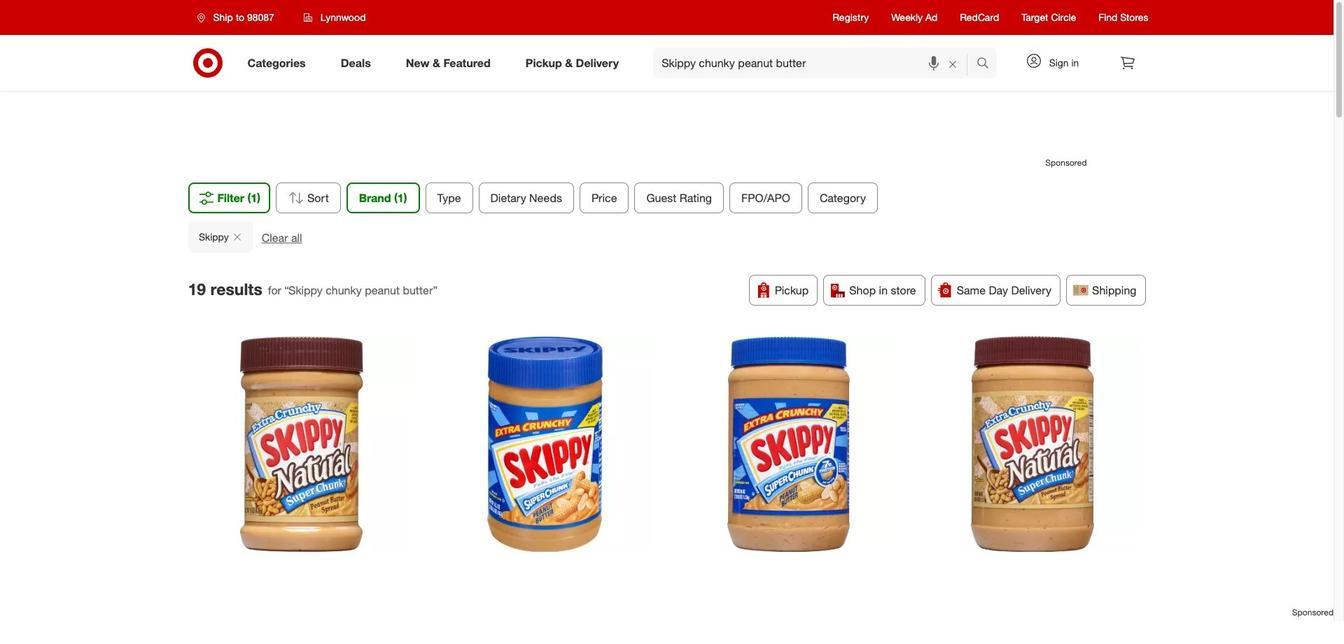 Task type: vqa. For each thing, say whether or not it's contained in the screenshot.
skippy natural super chunk peanut butter - 15oz image
yes



Task type: locate. For each thing, give the bounding box(es) containing it.
What can we help you find? suggestions appear below search field
[[653, 48, 980, 78]]

skippy natural super chunk peanut butter - 15oz image
[[193, 337, 410, 553], [193, 337, 410, 553]]

skippy chunky peanut butter - 16.3oz image
[[437, 337, 653, 553], [437, 337, 653, 553]]

skippy chunky peanut butter - 40oz image
[[681, 337, 897, 553], [681, 337, 897, 553]]

skippy natural chunky peanut butter - 40oz image
[[924, 337, 1140, 553], [924, 337, 1140, 553]]



